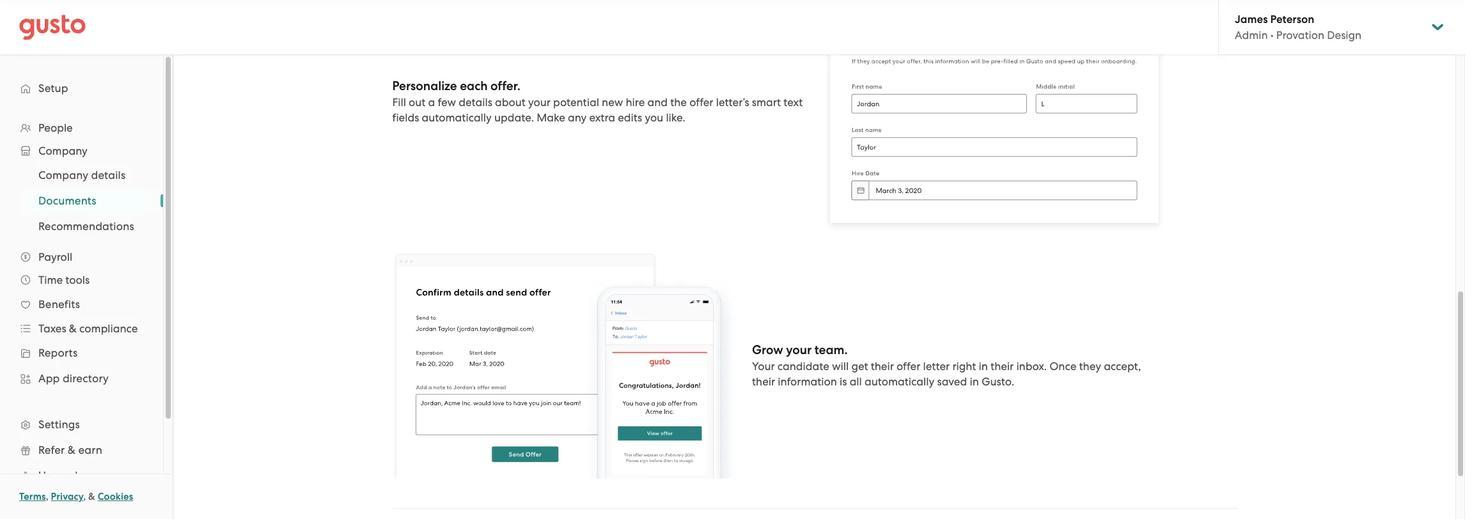 Task type: locate. For each thing, give the bounding box(es) containing it.
0 vertical spatial &
[[69, 322, 77, 335]]

peterson
[[1271, 13, 1315, 26]]

1 horizontal spatial offer
[[897, 360, 921, 373]]

automatically down "few"
[[422, 111, 492, 124]]

details down the each
[[459, 96, 493, 109]]

1 horizontal spatial your
[[786, 343, 812, 357]]

app directory link
[[13, 367, 150, 390]]

their
[[871, 360, 894, 373], [991, 360, 1014, 373], [752, 375, 776, 388]]

2 company from the top
[[38, 169, 88, 182]]

time tools
[[38, 274, 90, 287]]

and
[[648, 96, 668, 109]]

1 vertical spatial &
[[68, 444, 76, 457]]

1 vertical spatial in
[[970, 375, 979, 388]]

0 vertical spatial company
[[38, 145, 87, 157]]

1 horizontal spatial their
[[871, 360, 894, 373]]

0 vertical spatial offer
[[690, 96, 714, 109]]

their up "gusto."
[[991, 360, 1014, 373]]

payroll
[[38, 251, 72, 264]]

refer & earn
[[38, 444, 102, 457]]

your up candidate
[[786, 343, 812, 357]]

offer inside the personalize each offer. fill out a few details about your potential new hire and the offer letter's smart text fields automatically update. make any extra edits you like.
[[690, 96, 714, 109]]

your
[[528, 96, 551, 109], [786, 343, 812, 357]]

automatically
[[422, 111, 492, 124], [865, 375, 935, 388]]

1 , from the left
[[46, 491, 49, 503]]

their right get
[[871, 360, 894, 373]]

2 list from the top
[[0, 163, 163, 239]]

gusto navigation element
[[0, 55, 163, 520]]

privacy
[[51, 491, 83, 503]]

0 horizontal spatial your
[[528, 96, 551, 109]]

provation
[[1277, 29, 1325, 42]]

, left the privacy link
[[46, 491, 49, 503]]

0 horizontal spatial automatically
[[422, 111, 492, 124]]

details up documents link
[[91, 169, 126, 182]]

1 vertical spatial details
[[91, 169, 126, 182]]

0 horizontal spatial ,
[[46, 491, 49, 503]]

company up documents
[[38, 169, 88, 182]]

offer left letter
[[897, 360, 921, 373]]

0 horizontal spatial details
[[91, 169, 126, 182]]

like.
[[666, 111, 686, 124]]

in right right
[[979, 360, 988, 373]]

documents link
[[23, 189, 150, 212]]

recommendations
[[38, 220, 134, 233]]

privacy link
[[51, 491, 83, 503]]

offer.
[[491, 79, 521, 93]]

,
[[46, 491, 49, 503], [83, 491, 86, 503]]

1 vertical spatial your
[[786, 343, 812, 357]]

1 horizontal spatial automatically
[[865, 375, 935, 388]]

1 vertical spatial automatically
[[865, 375, 935, 388]]

0 vertical spatial your
[[528, 96, 551, 109]]

0 vertical spatial in
[[979, 360, 988, 373]]

settings
[[38, 418, 80, 431]]

1 vertical spatial offer
[[897, 360, 921, 373]]

offer right the
[[690, 96, 714, 109]]

refer
[[38, 444, 65, 457]]

setup link
[[13, 77, 150, 100]]

offer inside grow your team. your candidate will get their offer letter right in their inbox. once they accept, their information is all automatically saved in gusto.
[[897, 360, 921, 373]]

hire
[[626, 96, 645, 109]]

fields
[[393, 111, 419, 124]]

in
[[979, 360, 988, 373], [970, 375, 979, 388]]

each
[[460, 79, 488, 93]]

in down right
[[970, 375, 979, 388]]

your up make
[[528, 96, 551, 109]]

, down the upgrade link
[[83, 491, 86, 503]]

& down the upgrade link
[[88, 491, 95, 503]]

candidate
[[778, 360, 830, 373]]

details inside company details link
[[91, 169, 126, 182]]

&
[[69, 322, 77, 335], [68, 444, 76, 457], [88, 491, 95, 503]]

& right taxes
[[69, 322, 77, 335]]

1 horizontal spatial ,
[[83, 491, 86, 503]]

update.
[[495, 111, 534, 124]]

your
[[752, 360, 775, 373]]

0 vertical spatial automatically
[[422, 111, 492, 124]]

their down your
[[752, 375, 776, 388]]

text
[[784, 96, 803, 109]]

payroll button
[[13, 246, 150, 269]]

list containing company details
[[0, 163, 163, 239]]

0 vertical spatial details
[[459, 96, 493, 109]]

letter's
[[716, 96, 750, 109]]

company inside dropdown button
[[38, 145, 87, 157]]

company for company details
[[38, 169, 88, 182]]

offer
[[690, 96, 714, 109], [897, 360, 921, 373]]

terms , privacy , & cookies
[[19, 491, 133, 503]]

any
[[568, 111, 587, 124]]

fill
[[393, 96, 406, 109]]

is
[[840, 375, 847, 388]]

reports
[[38, 347, 78, 360]]

you
[[645, 111, 664, 124]]

details
[[459, 96, 493, 109], [91, 169, 126, 182]]

1 vertical spatial company
[[38, 169, 88, 182]]

company
[[38, 145, 87, 157], [38, 169, 88, 182]]

company down people
[[38, 145, 87, 157]]

personalize each offer. image
[[824, 0, 1165, 231]]

get
[[852, 360, 868, 373]]

company button
[[13, 139, 150, 163]]

•
[[1271, 29, 1274, 42]]

1 horizontal spatial details
[[459, 96, 493, 109]]

will
[[832, 360, 849, 373]]

list
[[0, 116, 163, 514], [0, 163, 163, 239]]

taxes
[[38, 322, 66, 335]]

inbox.
[[1017, 360, 1047, 373]]

& inside dropdown button
[[69, 322, 77, 335]]

once
[[1050, 360, 1077, 373]]

1 list from the top
[[0, 116, 163, 514]]

personalize
[[393, 79, 457, 93]]

james
[[1235, 13, 1268, 26]]

details inside the personalize each offer. fill out a few details about your potential new hire and the offer letter's smart text fields automatically update. make any extra edits you like.
[[459, 96, 493, 109]]

new
[[602, 96, 623, 109]]

personalize each offer. fill out a few details about your potential new hire and the offer letter's smart text fields automatically update. make any extra edits you like.
[[393, 79, 803, 124]]

upgrade
[[38, 470, 84, 482]]

1 company from the top
[[38, 145, 87, 157]]

a
[[428, 96, 435, 109]]

compliance
[[79, 322, 138, 335]]

the
[[671, 96, 687, 109]]

automatically down letter
[[865, 375, 935, 388]]

& left earn
[[68, 444, 76, 457]]

edits
[[618, 111, 643, 124]]

0 horizontal spatial offer
[[690, 96, 714, 109]]

right
[[953, 360, 977, 373]]



Task type: vqa. For each thing, say whether or not it's contained in the screenshot.
left their
yes



Task type: describe. For each thing, give the bounding box(es) containing it.
grow your team. image
[[393, 251, 733, 480]]

automatically inside grow your team. your candidate will get their offer letter right in their inbox. once they accept, their information is all automatically saved in gusto.
[[865, 375, 935, 388]]

smart
[[752, 96, 781, 109]]

saved
[[938, 375, 968, 388]]

terms link
[[19, 491, 46, 503]]

app directory
[[38, 372, 109, 385]]

admin
[[1235, 29, 1268, 42]]

extra
[[590, 111, 615, 124]]

taxes & compliance
[[38, 322, 138, 335]]

home image
[[19, 14, 86, 40]]

information
[[778, 375, 837, 388]]

design
[[1328, 29, 1362, 42]]

potential
[[553, 96, 599, 109]]

gusto.
[[982, 375, 1015, 388]]

time
[[38, 274, 63, 287]]

company for company
[[38, 145, 87, 157]]

benefits
[[38, 298, 80, 311]]

app
[[38, 372, 60, 385]]

team.
[[815, 343, 848, 357]]

settings link
[[13, 413, 150, 436]]

upgrade link
[[13, 464, 150, 488]]

refer & earn link
[[13, 439, 150, 462]]

all
[[850, 375, 862, 388]]

grow
[[752, 343, 784, 357]]

taxes & compliance button
[[13, 317, 150, 340]]

people
[[38, 122, 73, 134]]

your inside grow your team. your candidate will get their offer letter right in their inbox. once they accept, their information is all automatically saved in gusto.
[[786, 343, 812, 357]]

2 vertical spatial &
[[88, 491, 95, 503]]

out
[[409, 96, 426, 109]]

company details
[[38, 169, 126, 182]]

grow your team. your candidate will get their offer letter right in their inbox. once they accept, their information is all automatically saved in gusto.
[[752, 343, 1142, 388]]

make
[[537, 111, 565, 124]]

automatically inside the personalize each offer. fill out a few details about your potential new hire and the offer letter's smart text fields automatically update. make any extra edits you like.
[[422, 111, 492, 124]]

they
[[1080, 360, 1102, 373]]

2 , from the left
[[83, 491, 86, 503]]

& for earn
[[68, 444, 76, 457]]

cookies button
[[98, 489, 133, 505]]

0 horizontal spatial their
[[752, 375, 776, 388]]

letter
[[924, 360, 950, 373]]

benefits link
[[13, 293, 150, 316]]

tools
[[65, 274, 90, 287]]

setup
[[38, 82, 68, 95]]

reports link
[[13, 342, 150, 365]]

james peterson admin • provation design
[[1235, 13, 1362, 42]]

recommendations link
[[23, 215, 150, 238]]

directory
[[63, 372, 109, 385]]

company details link
[[23, 164, 150, 187]]

earn
[[78, 444, 102, 457]]

people button
[[13, 116, 150, 139]]

time tools button
[[13, 269, 150, 292]]

cookies
[[98, 491, 133, 503]]

2 horizontal spatial their
[[991, 360, 1014, 373]]

list containing people
[[0, 116, 163, 514]]

your inside the personalize each offer. fill out a few details about your potential new hire and the offer letter's smart text fields automatically update. make any extra edits you like.
[[528, 96, 551, 109]]

& for compliance
[[69, 322, 77, 335]]

accept,
[[1104, 360, 1142, 373]]

few
[[438, 96, 456, 109]]

terms
[[19, 491, 46, 503]]

about
[[495, 96, 526, 109]]

documents
[[38, 194, 96, 207]]



